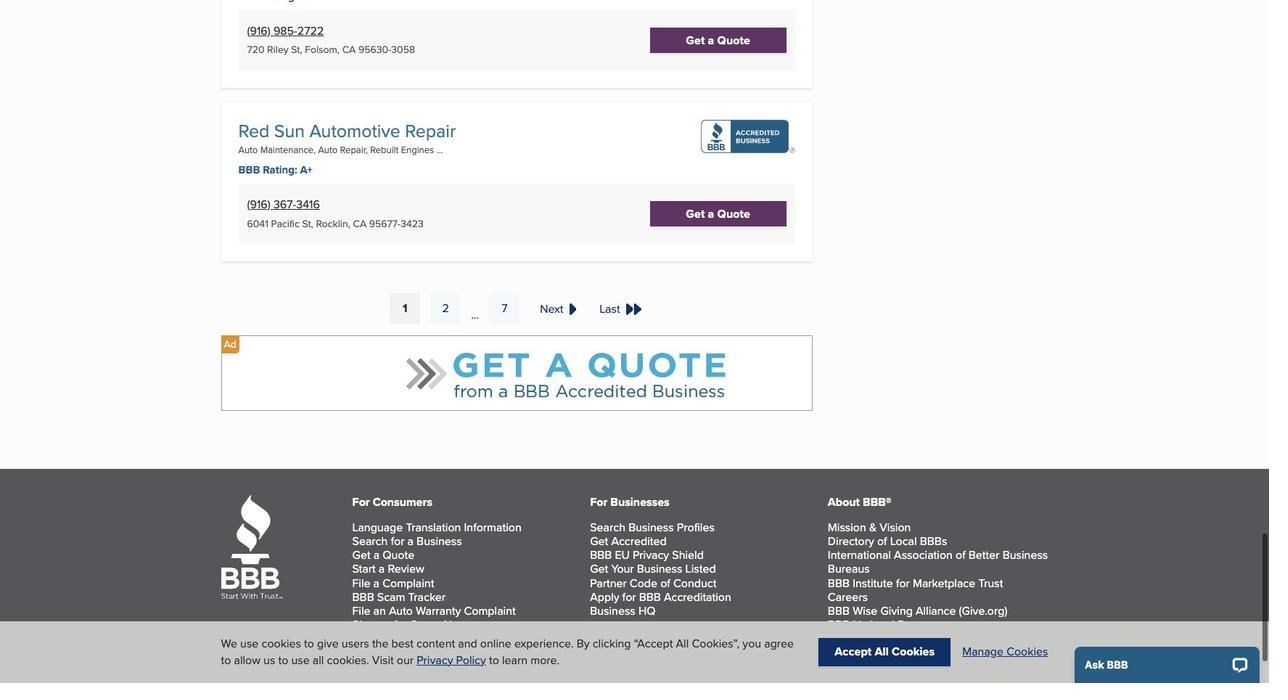 Task type: describe. For each thing, give the bounding box(es) containing it.
get inside language translation information search for a business get a quote start a review file a complaint bbb scam tracker file an auto warranty complaint sign up for scam alerts frequently asked questions (faq) consumer hq
[[352, 547, 371, 563]]

get accredited link
[[590, 533, 667, 550]]

2 vertical spatial get a quote link
[[352, 547, 415, 563]]

content
[[417, 635, 455, 652]]

st for 2722
[[291, 42, 300, 57]]

to right the us
[[278, 652, 288, 668]]

start a review link
[[352, 561, 425, 577]]

1 vertical spatial privacy
[[417, 652, 453, 668]]

trust
[[979, 575, 1004, 591]]

bbb wise giving alliance (give.org) link
[[828, 603, 1008, 619]]

search inside language translation information search for a business get a quote start a review file a complaint bbb scam tracker file an auto warranty complaint sign up for scam alerts frequently asked questions (faq) consumer hq
[[352, 533, 388, 550]]

get a quote link for (916) 985-2722
[[650, 27, 787, 53]]

red sun automotive repair link
[[238, 117, 456, 144]]

all
[[313, 652, 324, 668]]

0 horizontal spatial auto
[[238, 143, 258, 156]]

giving
[[881, 603, 913, 619]]

give
[[317, 635, 339, 652]]

conduct
[[674, 575, 717, 591]]

programs
[[898, 616, 947, 633]]

tracker
[[408, 589, 446, 605]]

6041
[[247, 216, 269, 231]]

sign up for scam alerts link
[[352, 616, 471, 633]]

get a quote link for (916) 367-3416
[[650, 201, 787, 227]]

next
[[540, 300, 563, 317]]

consumer hq link
[[352, 644, 425, 661]]

7 link
[[489, 293, 520, 324]]

... inside pagination element
[[471, 306, 479, 323]]

quote for (916) 985-2722
[[718, 32, 751, 48]]

bureaus
[[828, 561, 870, 577]]

best
[[392, 635, 414, 652]]

start
[[352, 561, 376, 577]]

privacy policy link
[[417, 652, 486, 668]]

language translation information search for a business get a quote start a review file a complaint bbb scam tracker file an auto warranty complaint sign up for scam alerts frequently asked questions (faq) consumer hq
[[352, 519, 527, 661]]

hq inside language translation information search for a business get a quote start a review file a complaint bbb scam tracker file an auto warranty complaint sign up for scam alerts frequently asked questions (faq) consumer hq
[[408, 644, 425, 661]]

manage cookies button
[[963, 644, 1049, 660]]

accredited
[[612, 533, 667, 550]]

all inside "we use cookies to give users the best content and online experience. by clicking "accept all cookies", you agree to allow us to use all cookies. visit our"
[[676, 635, 689, 652]]

1 vertical spatial scam
[[411, 616, 439, 633]]

maintenance,
[[260, 143, 316, 156]]

information
[[464, 519, 522, 536]]

better
[[969, 547, 1000, 563]]

2722
[[298, 22, 324, 39]]

translation
[[406, 519, 461, 536]]

get a quote for 3416
[[686, 205, 751, 222]]

directory of local bbbs link
[[828, 533, 948, 550]]

... inside red sun automotive repair auto maintenance, auto repair, rebuilt engines ... bbb rating: a+
[[437, 143, 443, 156]]

95677-
[[369, 216, 401, 231]]

cookies inside 'button'
[[1007, 644, 1049, 660]]

bbb national programs link
[[828, 616, 947, 633]]

apply
[[590, 589, 620, 605]]

the
[[372, 635, 389, 652]]

pagination element
[[221, 293, 813, 324]]

riley
[[267, 42, 289, 57]]

red sun automotive repair auto maintenance, auto repair, rebuilt engines ... bbb rating: a+
[[238, 117, 456, 178]]

a+
[[300, 162, 313, 178]]

last
[[599, 300, 620, 317]]

ad
[[224, 337, 236, 351]]

for for for consumers
[[352, 493, 370, 510]]

local
[[891, 533, 917, 550]]

for inside mission & vision directory of local bbbs international association of better business bureaus bbb institute for marketplace trust careers bbb wise giving alliance (give.org) bbb national programs
[[896, 575, 910, 591]]

for inside search business profiles get accredited bbb eu privacy shield get your business listed partner code of conduct apply for bbb accreditation business hq
[[623, 589, 636, 605]]

privacy policy to learn more.
[[417, 652, 560, 668]]

for up the review
[[391, 533, 405, 550]]

up
[[378, 616, 391, 633]]

&
[[870, 519, 877, 536]]

eu
[[615, 547, 630, 563]]

file a complaint link
[[352, 575, 434, 591]]

1
[[402, 300, 407, 317]]

privacy inside search business profiles get accredited bbb eu privacy shield get your business listed partner code of conduct apply for bbb accreditation business hq
[[633, 547, 669, 563]]

language translation information link
[[352, 519, 522, 536]]

businesses
[[611, 493, 670, 510]]

2 file from the top
[[352, 603, 371, 619]]

accreditation
[[664, 589, 732, 605]]

for right the up
[[394, 616, 408, 633]]

bbb inside red sun automotive repair auto maintenance, auto repair, rebuilt engines ... bbb rating: a+
[[238, 162, 260, 178]]

manage
[[963, 644, 1004, 660]]

folsom,
[[305, 42, 340, 57]]

st for 3416
[[302, 216, 311, 231]]

bbbs
[[920, 533, 948, 550]]

repair,
[[340, 143, 368, 156]]

bbb®
[[863, 493, 892, 510]]

to left give
[[304, 635, 314, 652]]

search inside search business profiles get accredited bbb eu privacy shield get your business listed partner code of conduct apply for bbb accreditation business hq
[[590, 519, 626, 536]]

720
[[247, 42, 265, 57]]

frequently asked questions (faq) link
[[352, 630, 527, 647]]

accredited business image
[[701, 120, 795, 153]]

automotive
[[310, 117, 401, 144]]

bbb left the wise at the right of the page
[[828, 603, 850, 619]]

consumer
[[352, 644, 405, 661]]

7
[[501, 300, 507, 317]]

us
[[264, 652, 275, 668]]

"accept
[[634, 635, 673, 652]]

ca for 3416
[[353, 216, 367, 231]]

learn
[[502, 652, 528, 668]]

marketplace
[[913, 575, 976, 591]]

(916) 367-3416 link
[[247, 196, 320, 212]]

online
[[480, 635, 512, 652]]

1 horizontal spatial of
[[878, 533, 888, 550]]

2
[[442, 300, 449, 317]]

1 horizontal spatial use
[[291, 652, 310, 668]]

search for a business link
[[352, 533, 462, 550]]

367-
[[274, 196, 296, 212]]

to left learn
[[489, 652, 499, 668]]

(faq)
[[500, 630, 527, 647]]



Task type: locate. For each thing, give the bounding box(es) containing it.
mission
[[828, 519, 867, 536]]

your
[[612, 561, 634, 577]]

(916) up 6041
[[247, 196, 271, 212]]

use left all
[[291, 652, 310, 668]]

1 vertical spatial quote
[[718, 205, 751, 222]]

2 vertical spatial quote
[[383, 547, 415, 563]]

for up the language
[[352, 493, 370, 510]]

(916) inside the (916) 367-3416 6041 pacific st , rocklin, ca 95677-3423
[[247, 196, 271, 212]]

(916) 985-2722 720 riley st , folsom, ca 95630-3058
[[247, 22, 415, 57]]

1 vertical spatial st
[[302, 216, 311, 231]]

1 vertical spatial hq
[[408, 644, 425, 661]]

... left "7" link
[[471, 306, 479, 323]]

1 horizontal spatial privacy
[[633, 547, 669, 563]]

0 vertical spatial ,
[[300, 42, 302, 57]]

for consumers
[[352, 493, 433, 510]]

(916) up 720
[[247, 22, 271, 39]]

quote for (916) 367-3416
[[718, 205, 751, 222]]

review
[[388, 561, 425, 577]]

2 cookies from the left
[[1007, 644, 1049, 660]]

2 horizontal spatial of
[[956, 547, 966, 563]]

1 get a quote from the top
[[686, 32, 751, 48]]

1 vertical spatial ,
[[311, 216, 314, 231]]

allow
[[234, 652, 261, 668]]

cookies
[[262, 635, 301, 652]]

mission & vision directory of local bbbs international association of better business bureaus bbb institute for marketplace trust careers bbb wise giving alliance (give.org) bbb national programs
[[828, 519, 1048, 633]]

repair
[[405, 117, 456, 144]]

st inside the (916) 367-3416 6041 pacific st , rocklin, ca 95677-3423
[[302, 216, 311, 231]]

by
[[577, 635, 590, 652]]

privacy
[[633, 547, 669, 563], [417, 652, 453, 668]]

for businesses link
[[590, 493, 670, 510]]

cookies inside button
[[892, 644, 935, 660]]

0 horizontal spatial ,
[[300, 42, 302, 57]]

st
[[291, 42, 300, 57], [302, 216, 311, 231]]

all right "accept
[[676, 635, 689, 652]]

0 horizontal spatial scam
[[377, 589, 405, 605]]

of inside search business profiles get accredited bbb eu privacy shield get your business listed partner code of conduct apply for bbb accreditation business hq
[[661, 575, 671, 591]]

1 vertical spatial (916)
[[247, 196, 271, 212]]

we use cookies to give users the best content and online experience. by clicking "accept all cookies", you agree to allow us to use all cookies. visit our
[[221, 635, 794, 668]]

1 vertical spatial file
[[352, 603, 371, 619]]

use right the we
[[240, 635, 259, 652]]

1 horizontal spatial auto
[[318, 143, 338, 156]]

accept
[[835, 644, 872, 660]]

cookies down programs
[[892, 644, 935, 660]]

0 horizontal spatial hq
[[408, 644, 425, 661]]

0 horizontal spatial complaint
[[383, 575, 434, 591]]

red
[[238, 117, 270, 144]]

1 horizontal spatial complaint
[[464, 603, 516, 619]]

1 horizontal spatial st
[[302, 216, 311, 231]]

...
[[437, 143, 443, 156], [471, 306, 479, 323]]

0 vertical spatial file
[[352, 575, 371, 591]]

all inside button
[[875, 644, 889, 660]]

bbb inside language translation information search for a business get a quote start a review file a complaint bbb scam tracker file an auto warranty complaint sign up for scam alerts frequently asked questions (faq) consumer hq
[[352, 589, 374, 605]]

0 vertical spatial (916)
[[247, 22, 271, 39]]

3416
[[296, 196, 320, 212]]

alliance
[[916, 603, 956, 619]]

get a quote link
[[650, 27, 787, 53], [650, 201, 787, 227], [352, 547, 415, 563]]

(916) for (916) 985-2722
[[247, 22, 271, 39]]

(give.org)
[[959, 603, 1008, 619]]

business inside language translation information search for a business get a quote start a review file a complaint bbb scam tracker file an auto warranty complaint sign up for scam alerts frequently asked questions (faq) consumer hq
[[417, 533, 462, 550]]

an
[[374, 603, 386, 619]]

warranty
[[416, 603, 461, 619]]

of right code
[[661, 575, 671, 591]]

apply for bbb accreditation link
[[590, 589, 732, 605]]

(916) for (916) 367-3416
[[247, 196, 271, 212]]

1 for from the left
[[352, 493, 370, 510]]

(916) inside (916) 985-2722 720 riley st , folsom, ca 95630-3058
[[247, 22, 271, 39]]

questions
[[445, 630, 497, 647]]

(916) 367-3416 6041 pacific st , rocklin, ca 95677-3423
[[247, 196, 424, 231]]

business inside mission & vision directory of local bbbs international association of better business bureaus bbb institute for marketplace trust careers bbb wise giving alliance (give.org) bbb national programs
[[1003, 547, 1048, 563]]

0 horizontal spatial use
[[240, 635, 259, 652]]

bbb up sign
[[352, 589, 374, 605]]

1 cookies from the left
[[892, 644, 935, 660]]

2 (916) from the top
[[247, 196, 271, 212]]

file an auto warranty complaint link
[[352, 603, 516, 619]]

1 vertical spatial ca
[[353, 216, 367, 231]]

search up "eu"
[[590, 519, 626, 536]]

partner
[[590, 575, 627, 591]]

0 horizontal spatial of
[[661, 575, 671, 591]]

0 horizontal spatial search
[[352, 533, 388, 550]]

95630-
[[359, 42, 392, 57]]

bbb left "eu"
[[590, 547, 612, 563]]

rating:
[[263, 162, 297, 178]]

0 vertical spatial quote
[[718, 32, 751, 48]]

1 horizontal spatial cookies
[[1007, 644, 1049, 660]]

2 horizontal spatial auto
[[389, 603, 413, 619]]

sun
[[274, 117, 305, 144]]

cookies right manage
[[1007, 644, 1049, 660]]

1 link
[[390, 293, 420, 324]]

manage cookies
[[963, 644, 1049, 660]]

0 vertical spatial scam
[[377, 589, 405, 605]]

search
[[590, 519, 626, 536], [352, 533, 388, 550]]

engines
[[401, 143, 434, 156]]

directory
[[828, 533, 875, 550]]

1 vertical spatial get a quote link
[[650, 201, 787, 227]]

association
[[894, 547, 953, 563]]

... right engines
[[437, 143, 443, 156]]

1 vertical spatial get a quote
[[686, 205, 751, 222]]

get a quote for 2722
[[686, 32, 751, 48]]

1 vertical spatial complaint
[[464, 603, 516, 619]]

cookies.
[[327, 652, 369, 668]]

complaint
[[383, 575, 434, 591], [464, 603, 516, 619]]

0 vertical spatial get a quote
[[686, 32, 751, 48]]

0 vertical spatial get a quote link
[[650, 27, 787, 53]]

alerts
[[442, 616, 471, 633]]

accept all cookies
[[835, 644, 935, 660]]

we
[[221, 635, 237, 652]]

0 horizontal spatial privacy
[[417, 652, 453, 668]]

, down 3416
[[311, 216, 314, 231]]

1 (916) from the top
[[247, 22, 271, 39]]

quote inside language translation information search for a business get a quote start a review file a complaint bbb scam tracker file an auto warranty complaint sign up for scam alerts frequently asked questions (faq) consumer hq
[[383, 547, 415, 563]]

for
[[391, 533, 405, 550], [896, 575, 910, 591], [623, 589, 636, 605], [394, 616, 408, 633]]

bbb left institute
[[828, 575, 850, 591]]

, inside the (916) 367-3416 6041 pacific st , rocklin, ca 95677-3423
[[311, 216, 314, 231]]

all
[[676, 635, 689, 652], [875, 644, 889, 660]]

cookies",
[[692, 635, 740, 652]]

ca left the "95677-"
[[353, 216, 367, 231]]

0 horizontal spatial ...
[[437, 143, 443, 156]]

2 get a quote from the top
[[686, 205, 751, 222]]

next link
[[537, 300, 579, 317]]

to left allow
[[221, 652, 231, 668]]

get a quote
[[686, 32, 751, 48], [686, 205, 751, 222]]

partner code of conduct link
[[590, 575, 717, 591]]

0 horizontal spatial cookies
[[892, 644, 935, 660]]

bbb down careers
[[828, 616, 850, 633]]

for right the apply
[[623, 589, 636, 605]]

st inside (916) 985-2722 720 riley st , folsom, ca 95630-3058
[[291, 42, 300, 57]]

all down bbb national programs link
[[875, 644, 889, 660]]

about
[[828, 493, 860, 510]]

2 for from the left
[[590, 493, 608, 510]]

auto
[[238, 143, 258, 156], [318, 143, 338, 156], [389, 603, 413, 619]]

ca left 95630-
[[342, 42, 356, 57]]

st right "riley"
[[291, 42, 300, 57]]

bbb image
[[221, 495, 283, 599]]

0 vertical spatial st
[[291, 42, 300, 57]]

of
[[878, 533, 888, 550], [956, 547, 966, 563], [661, 575, 671, 591]]

clicking
[[593, 635, 631, 652]]

1 horizontal spatial ...
[[471, 306, 479, 323]]

, for 2722
[[300, 42, 302, 57]]

for for for businesses
[[590, 493, 608, 510]]

0 horizontal spatial all
[[676, 635, 689, 652]]

of left better
[[956, 547, 966, 563]]

0 vertical spatial complaint
[[383, 575, 434, 591]]

experience.
[[515, 635, 574, 652]]

, for 3416
[[311, 216, 314, 231]]

3058
[[391, 42, 415, 57]]

1 horizontal spatial for
[[590, 493, 608, 510]]

1 horizontal spatial hq
[[639, 603, 656, 619]]

1 file from the top
[[352, 575, 371, 591]]

auto left repair,
[[318, 143, 338, 156]]

st down 3416
[[302, 216, 311, 231]]

0 horizontal spatial for
[[352, 493, 370, 510]]

users
[[342, 635, 369, 652]]

search business profiles get accredited bbb eu privacy shield get your business listed partner code of conduct apply for bbb accreditation business hq
[[590, 519, 732, 619]]

1 vertical spatial ...
[[471, 306, 479, 323]]

auto inside language translation information search for a business get a quote start a review file a complaint bbb scam tracker file an auto warranty complaint sign up for scam alerts frequently asked questions (faq) consumer hq
[[389, 603, 413, 619]]

1 horizontal spatial ,
[[311, 216, 314, 231]]

of right &
[[878, 533, 888, 550]]

careers
[[828, 589, 868, 605]]

code
[[630, 575, 658, 591]]

bbb scam tracker link
[[352, 589, 446, 605]]

ca inside the (916) 367-3416 6041 pacific st , rocklin, ca 95677-3423
[[353, 216, 367, 231]]

vision
[[880, 519, 911, 536]]

0 vertical spatial privacy
[[633, 547, 669, 563]]

ca for 2722
[[342, 42, 356, 57]]

bbb down "get your business listed" link
[[639, 589, 661, 605]]

0 horizontal spatial st
[[291, 42, 300, 57]]

hq inside search business profiles get accredited bbb eu privacy shield get your business listed partner code of conduct apply for bbb accreditation business hq
[[639, 603, 656, 619]]

(916)
[[247, 22, 271, 39], [247, 196, 271, 212]]

international
[[828, 547, 891, 563]]

get a quote from a bbb accredited business. click to get connected with an accredited business. image
[[221, 335, 813, 411]]

for left businesses
[[590, 493, 608, 510]]

to
[[304, 635, 314, 652], [221, 652, 231, 668], [278, 652, 288, 668], [489, 652, 499, 668]]

language
[[352, 519, 403, 536]]

a
[[708, 32, 715, 48], [708, 205, 715, 222], [408, 533, 414, 550], [374, 547, 380, 563], [379, 561, 385, 577], [374, 575, 380, 591]]

for consumers link
[[352, 493, 433, 510]]

shield
[[672, 547, 704, 563]]

1 horizontal spatial scam
[[411, 616, 439, 633]]

search up start
[[352, 533, 388, 550]]

1 horizontal spatial all
[[875, 644, 889, 660]]

ca inside (916) 985-2722 720 riley st , folsom, ca 95630-3058
[[342, 42, 356, 57]]

, left folsom,
[[300, 42, 302, 57]]

auto right an
[[389, 603, 413, 619]]

auto left maintenance,
[[238, 143, 258, 156]]

0 vertical spatial hq
[[639, 603, 656, 619]]

1 horizontal spatial search
[[590, 519, 626, 536]]

more.
[[531, 652, 560, 668]]

0 vertical spatial ca
[[342, 42, 356, 57]]

cookies
[[892, 644, 935, 660], [1007, 644, 1049, 660]]

about bbb®
[[828, 493, 892, 510]]

bbb left rating:
[[238, 162, 260, 178]]

for up the giving
[[896, 575, 910, 591]]

0 vertical spatial ...
[[437, 143, 443, 156]]

about bbb® link
[[828, 493, 892, 510]]

for
[[352, 493, 370, 510], [590, 493, 608, 510]]

search business profiles link
[[590, 519, 715, 536]]

, inside (916) 985-2722 720 riley st , folsom, ca 95630-3058
[[300, 42, 302, 57]]

scam
[[377, 589, 405, 605], [411, 616, 439, 633]]



Task type: vqa. For each thing, say whether or not it's contained in the screenshot.
this inside the Want a quote from this business?
no



